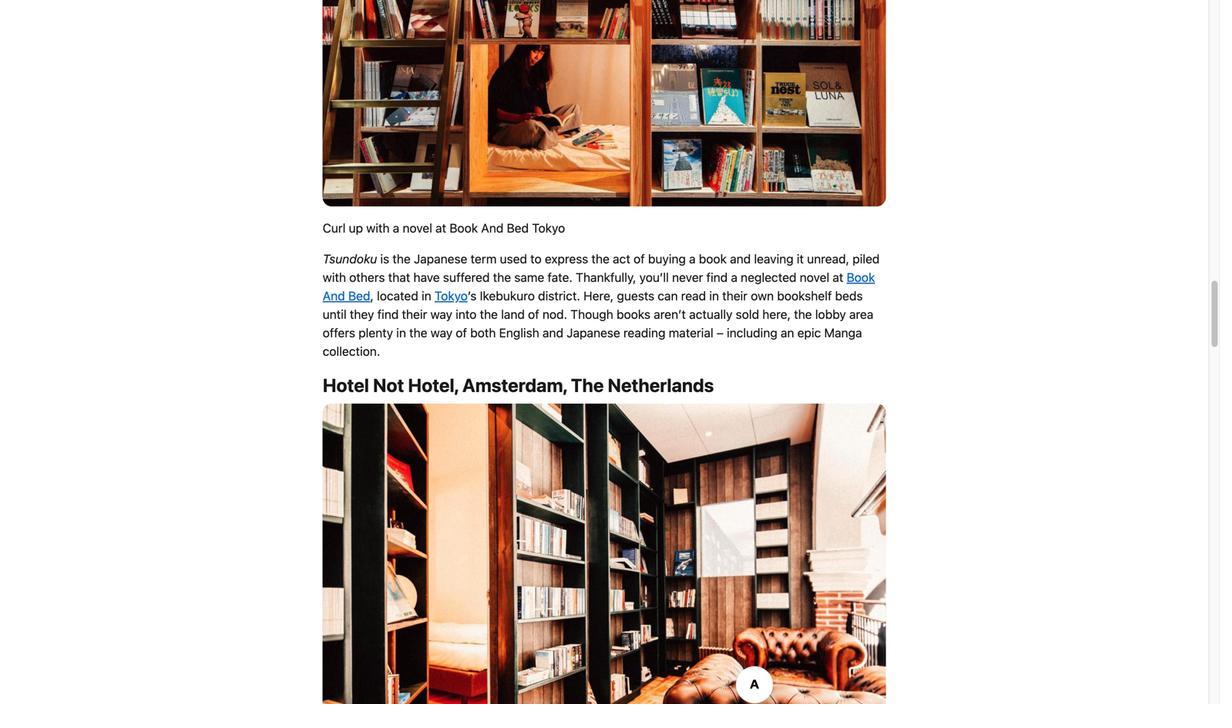 Task type: vqa. For each thing, say whether or not it's contained in the screenshot.
middle of
yes



Task type: locate. For each thing, give the bounding box(es) containing it.
they
[[350, 307, 374, 322]]

fate.
[[548, 270, 573, 285]]

1 vertical spatial way
[[431, 326, 453, 341]]

0 vertical spatial japanese
[[414, 252, 468, 266]]

1 horizontal spatial japanese
[[567, 326, 621, 341]]

1 vertical spatial a
[[690, 252, 696, 266]]

of down into
[[456, 326, 467, 341]]

2 way from the top
[[431, 326, 453, 341]]

japanese up have
[[414, 252, 468, 266]]

into
[[456, 307, 477, 322]]

1 vertical spatial novel
[[800, 270, 830, 285]]

1 vertical spatial at
[[833, 270, 844, 285]]

1 vertical spatial with
[[323, 270, 346, 285]]

bed up used
[[507, 221, 529, 236]]

find down book
[[707, 270, 728, 285]]

the
[[393, 252, 411, 266], [592, 252, 610, 266], [493, 270, 511, 285], [480, 307, 498, 322], [794, 307, 813, 322], [410, 326, 428, 341]]

district.
[[538, 289, 581, 304]]

a
[[393, 221, 400, 236], [690, 252, 696, 266], [731, 270, 738, 285]]

0 horizontal spatial find
[[378, 307, 399, 322]]

the up ikebukuro
[[493, 270, 511, 285]]

of right act
[[634, 252, 645, 266]]

and right book
[[730, 252, 751, 266]]

japanese
[[414, 252, 468, 266], [567, 326, 621, 341]]

hotel not hotel, amsterdam, the netherlands
[[323, 375, 714, 396]]

1 horizontal spatial their
[[723, 289, 748, 304]]

1 horizontal spatial with
[[367, 221, 390, 236]]

collection.
[[323, 344, 380, 359]]

epic
[[798, 326, 822, 341]]

located
[[377, 289, 419, 304]]

tokyo
[[532, 221, 566, 236], [435, 289, 468, 304]]

land
[[501, 307, 525, 322]]

1 vertical spatial find
[[378, 307, 399, 322]]

and
[[730, 252, 751, 266], [543, 326, 564, 341]]

0 vertical spatial book
[[450, 221, 478, 236]]

book
[[699, 252, 727, 266]]

neglected
[[741, 270, 797, 285]]

0 horizontal spatial of
[[456, 326, 467, 341]]

bed
[[507, 221, 529, 236], [349, 289, 371, 304]]

read
[[682, 289, 707, 304]]

book up term
[[450, 221, 478, 236]]

1 horizontal spatial find
[[707, 270, 728, 285]]

0 vertical spatial find
[[707, 270, 728, 285]]

–
[[717, 326, 724, 341]]

express
[[545, 252, 589, 266]]

in down have
[[422, 289, 432, 304]]

0 horizontal spatial at
[[436, 221, 447, 236]]

0 vertical spatial with
[[367, 221, 390, 236]]

leaving
[[755, 252, 794, 266]]

book
[[450, 221, 478, 236], [847, 270, 876, 285]]

their
[[723, 289, 748, 304], [402, 307, 428, 322]]

of right 'land'
[[528, 307, 540, 322]]

find down located at the top left of the page
[[378, 307, 399, 322]]

1 vertical spatial their
[[402, 307, 428, 322]]

aren't
[[654, 307, 686, 322]]

1 vertical spatial bed
[[349, 289, 371, 304]]

0 horizontal spatial tokyo
[[435, 289, 468, 304]]

0 vertical spatial way
[[431, 307, 453, 322]]

material
[[669, 326, 714, 341]]

novel up have
[[403, 221, 433, 236]]

2 horizontal spatial a
[[731, 270, 738, 285]]

2 horizontal spatial of
[[634, 252, 645, 266]]

with right up
[[367, 221, 390, 236]]

own
[[751, 289, 774, 304]]

at
[[436, 221, 447, 236], [833, 270, 844, 285]]

1 vertical spatial japanese
[[567, 326, 621, 341]]

tsundoku
[[323, 252, 377, 266]]

can
[[658, 289, 678, 304]]

that
[[388, 270, 410, 285]]

's ikebukuro district. here, guests can read in their own bookshelf beds until they find their way into the land of nod. though books aren't actually sold here, the lobby area offers plenty in the way of both english and japanese reading material – including an epic manga collection.
[[323, 289, 874, 359]]

lobby
[[816, 307, 847, 322]]

0 horizontal spatial bed
[[349, 289, 371, 304]]

books
[[617, 307, 651, 322]]

1 vertical spatial book
[[847, 270, 876, 285]]

and up term
[[482, 221, 504, 236]]

up
[[349, 221, 363, 236]]

in right plenty
[[397, 326, 406, 341]]

novel inside is the japanese term used to express the act of buying a book and leaving it unread, piled with others that have suffered the same fate. thankfully, you'll never find a neglected novel at
[[800, 270, 830, 285]]

1 horizontal spatial at
[[833, 270, 844, 285]]

in
[[422, 289, 432, 304], [710, 289, 720, 304], [397, 326, 406, 341]]

0 vertical spatial novel
[[403, 221, 433, 236]]

novel up bookshelf
[[800, 270, 830, 285]]

novel
[[403, 221, 433, 236], [800, 270, 830, 285]]

a up the never
[[690, 252, 696, 266]]

0 horizontal spatial and
[[543, 326, 564, 341]]

and up "until"
[[323, 289, 345, 304]]

term
[[471, 252, 497, 266]]

1 horizontal spatial and
[[730, 252, 751, 266]]

unread,
[[808, 252, 850, 266]]

book and bed
[[323, 270, 876, 304]]

0 horizontal spatial in
[[397, 326, 406, 341]]

and down nod.
[[543, 326, 564, 341]]

1 horizontal spatial tokyo
[[532, 221, 566, 236]]

in up actually
[[710, 289, 720, 304]]

japanese down though
[[567, 326, 621, 341]]

tokyo up into
[[435, 289, 468, 304]]

buying
[[649, 252, 686, 266]]

1 vertical spatial and
[[323, 289, 345, 304]]

act
[[613, 252, 631, 266]]

bed up they
[[349, 289, 371, 304]]

0 vertical spatial a
[[393, 221, 400, 236]]

with down the tsundoku
[[323, 270, 346, 285]]

0 vertical spatial and
[[730, 252, 751, 266]]

0 horizontal spatial japanese
[[414, 252, 468, 266]]

1 vertical spatial and
[[543, 326, 564, 341]]

1 way from the top
[[431, 307, 453, 322]]

tokyo up to
[[532, 221, 566, 236]]

with
[[367, 221, 390, 236], [323, 270, 346, 285]]

sold
[[736, 307, 760, 322]]

0 horizontal spatial with
[[323, 270, 346, 285]]

1 vertical spatial of
[[528, 307, 540, 322]]

book down the piled
[[847, 270, 876, 285]]

not
[[373, 375, 404, 396]]

others
[[350, 270, 385, 285]]

their down , located in tokyo
[[402, 307, 428, 322]]

curl
[[323, 221, 346, 236]]

a right up
[[393, 221, 400, 236]]

0 horizontal spatial a
[[393, 221, 400, 236]]

offers
[[323, 326, 355, 341]]

a left neglected
[[731, 270, 738, 285]]

find
[[707, 270, 728, 285], [378, 307, 399, 322]]

manga
[[825, 326, 863, 341]]

the hidden rooms at hotel not hotel could have jumped straight out of a mystery novel image
[[323, 404, 886, 705]]

their up sold
[[723, 289, 748, 304]]

, located in tokyo
[[371, 289, 468, 304]]

1 horizontal spatial of
[[528, 307, 540, 322]]

1 horizontal spatial a
[[690, 252, 696, 266]]

book inside book and bed
[[847, 270, 876, 285]]

0 vertical spatial bed
[[507, 221, 529, 236]]

suffered
[[443, 270, 490, 285]]

japanese inside 's ikebukuro district. here, guests can read in their own bookshelf beds until they find their way into the land of nod. though books aren't actually sold here, the lobby area offers plenty in the way of both english and japanese reading material – including an epic manga collection.
[[567, 326, 621, 341]]

0 horizontal spatial novel
[[403, 221, 433, 236]]

1 horizontal spatial book
[[847, 270, 876, 285]]

reading
[[624, 326, 666, 341]]

and inside is the japanese term used to express the act of buying a book and leaving it unread, piled with others that have suffered the same fate. thankfully, you'll never find a neglected novel at
[[730, 252, 751, 266]]

of inside is the japanese term used to express the act of buying a book and leaving it unread, piled with others that have suffered the same fate. thankfully, you'll never find a neglected novel at
[[634, 252, 645, 266]]

and
[[482, 221, 504, 236], [323, 289, 345, 304]]

tokyo link
[[435, 289, 468, 304]]

at up have
[[436, 221, 447, 236]]

1 horizontal spatial novel
[[800, 270, 830, 285]]

piled
[[853, 252, 880, 266]]

0 vertical spatial of
[[634, 252, 645, 266]]

0 horizontal spatial and
[[323, 289, 345, 304]]

way
[[431, 307, 453, 322], [431, 326, 453, 341]]

at down unread,
[[833, 270, 844, 285]]

with inside is the japanese term used to express the act of buying a book and leaving it unread, piled with others that have suffered the same fate. thankfully, you'll never find a neglected novel at
[[323, 270, 346, 285]]

thankfully,
[[576, 270, 637, 285]]

1 horizontal spatial and
[[482, 221, 504, 236]]

0 horizontal spatial their
[[402, 307, 428, 322]]

is the japanese term used to express the act of buying a book and leaving it unread, piled with others that have suffered the same fate. thankfully, you'll never find a neglected novel at
[[323, 252, 880, 285]]

of
[[634, 252, 645, 266], [528, 307, 540, 322], [456, 326, 467, 341]]



Task type: describe. For each thing, give the bounding box(es) containing it.
the down bookshelf
[[794, 307, 813, 322]]

though
[[571, 307, 614, 322]]

never
[[673, 270, 704, 285]]

find inside 's ikebukuro district. here, guests can read in their own bookshelf beds until they find their way into the land of nod. though books aren't actually sold here, the lobby area offers plenty in the way of both english and japanese reading material – including an epic manga collection.
[[378, 307, 399, 322]]

here,
[[584, 289, 614, 304]]

english
[[499, 326, 540, 341]]

beds
[[836, 289, 863, 304]]

both
[[471, 326, 496, 341]]

nod.
[[543, 307, 568, 322]]

's
[[468, 289, 477, 304]]

to
[[531, 252, 542, 266]]

0 vertical spatial tokyo
[[532, 221, 566, 236]]

area
[[850, 307, 874, 322]]

bookshelf
[[778, 289, 832, 304]]

same
[[515, 270, 545, 285]]

1 vertical spatial tokyo
[[435, 289, 468, 304]]

1 horizontal spatial bed
[[507, 221, 529, 236]]

you'll
[[640, 270, 669, 285]]

the up both
[[480, 307, 498, 322]]

japanese inside is the japanese term used to express the act of buying a book and leaving it unread, piled with others that have suffered the same fate. thankfully, you'll never find a neglected novel at
[[414, 252, 468, 266]]

it
[[797, 252, 804, 266]]

used
[[500, 252, 528, 266]]

including
[[727, 326, 778, 341]]

actually
[[690, 307, 733, 322]]

is
[[381, 252, 390, 266]]

hotel
[[323, 375, 369, 396]]

curl up with a novel at book and bed tokyo
[[323, 221, 566, 236]]

and inside 's ikebukuro district. here, guests can read in their own bookshelf beds until they find their way into the land of nod. though books aren't actually sold here, the lobby area offers plenty in the way of both english and japanese reading material – including an epic manga collection.
[[543, 326, 564, 341]]

here,
[[763, 307, 791, 322]]

the up thankfully,
[[592, 252, 610, 266]]

the right is
[[393, 252, 411, 266]]

plenty
[[359, 326, 393, 341]]

hotel,
[[408, 375, 459, 396]]

,
[[371, 289, 374, 304]]

guests
[[617, 289, 655, 304]]

0 vertical spatial their
[[723, 289, 748, 304]]

an
[[781, 326, 795, 341]]

0 vertical spatial and
[[482, 221, 504, 236]]

the down , located in tokyo
[[410, 326, 428, 341]]

netherlands
[[608, 375, 714, 396]]

2 vertical spatial of
[[456, 326, 467, 341]]

ikebukuro
[[480, 289, 535, 304]]

and inside book and bed
[[323, 289, 345, 304]]

1 horizontal spatial in
[[422, 289, 432, 304]]

bed inside book and bed
[[349, 289, 371, 304]]

book and bed link
[[323, 270, 876, 304]]

until
[[323, 307, 347, 322]]

2 vertical spatial a
[[731, 270, 738, 285]]

the
[[571, 375, 604, 396]]

amsterdam,
[[463, 375, 567, 396]]

have
[[414, 270, 440, 285]]

find inside is the japanese term used to express the act of buying a book and leaving it unread, piled with others that have suffered the same fate. thankfully, you'll never find a neglected novel at
[[707, 270, 728, 285]]

at inside is the japanese term used to express the act of buying a book and leaving it unread, piled with others that have suffered the same fate. thankfully, you'll never find a neglected novel at
[[833, 270, 844, 285]]

0 vertical spatial at
[[436, 221, 447, 236]]

2 horizontal spatial in
[[710, 289, 720, 304]]

0 horizontal spatial book
[[450, 221, 478, 236]]



